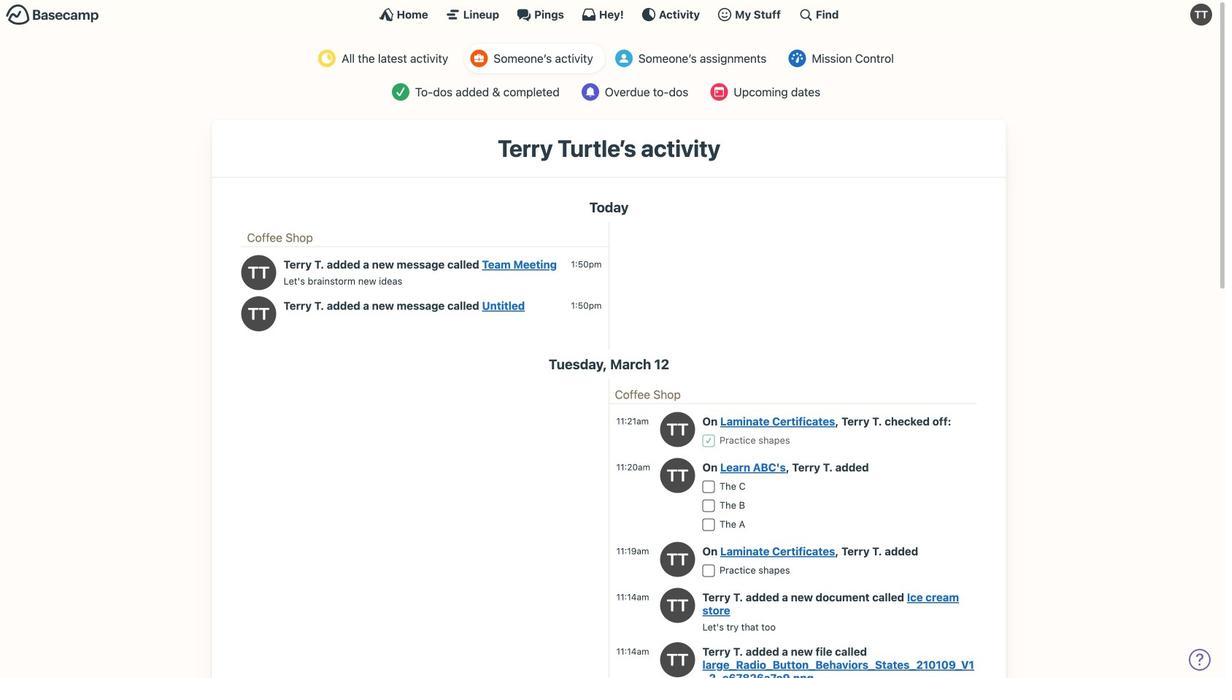 Task type: vqa. For each thing, say whether or not it's contained in the screenshot.
As…
no



Task type: describe. For each thing, give the bounding box(es) containing it.
11:19am element
[[617, 546, 650, 556]]

1 11:14am element from the top
[[617, 592, 650, 602]]

11:20am element
[[617, 462, 651, 472]]

activity report image
[[319, 50, 336, 67]]

0 horizontal spatial terry turtle image
[[241, 297, 276, 332]]

assignment image
[[616, 50, 633, 67]]

2 1:50pm element from the top
[[571, 300, 602, 311]]

1 1:50pm element from the top
[[571, 259, 602, 269]]

switch accounts image
[[6, 4, 99, 26]]

todo image
[[392, 83, 410, 101]]



Task type: locate. For each thing, give the bounding box(es) containing it.
2 11:14am element from the top
[[617, 647, 650, 657]]

1 horizontal spatial terry turtle image
[[661, 588, 696, 623]]

0 vertical spatial terry turtle image
[[241, 297, 276, 332]]

1 vertical spatial 1:50pm element
[[571, 300, 602, 311]]

terry turtle image
[[1191, 4, 1213, 26], [241, 255, 276, 290], [661, 412, 696, 447], [661, 458, 696, 493], [661, 542, 696, 577], [661, 643, 696, 678]]

reminder image
[[582, 83, 599, 101]]

terry turtle image
[[241, 297, 276, 332], [661, 588, 696, 623]]

1:50pm element
[[571, 259, 602, 269], [571, 300, 602, 311]]

terry turtle image inside main element
[[1191, 4, 1213, 26]]

keyboard shortcut: ⌘ + / image
[[799, 7, 813, 22]]

event image
[[711, 83, 728, 101]]

0 vertical spatial 11:14am element
[[617, 592, 650, 602]]

1 vertical spatial terry turtle image
[[661, 588, 696, 623]]

main element
[[0, 0, 1219, 28]]

gauge image
[[789, 50, 807, 67]]

person report image
[[471, 50, 488, 67]]

0 vertical spatial 1:50pm element
[[571, 259, 602, 269]]

1 vertical spatial 11:14am element
[[617, 647, 650, 657]]

11:21am element
[[617, 416, 649, 426]]

11:14am element
[[617, 592, 650, 602], [617, 647, 650, 657]]



